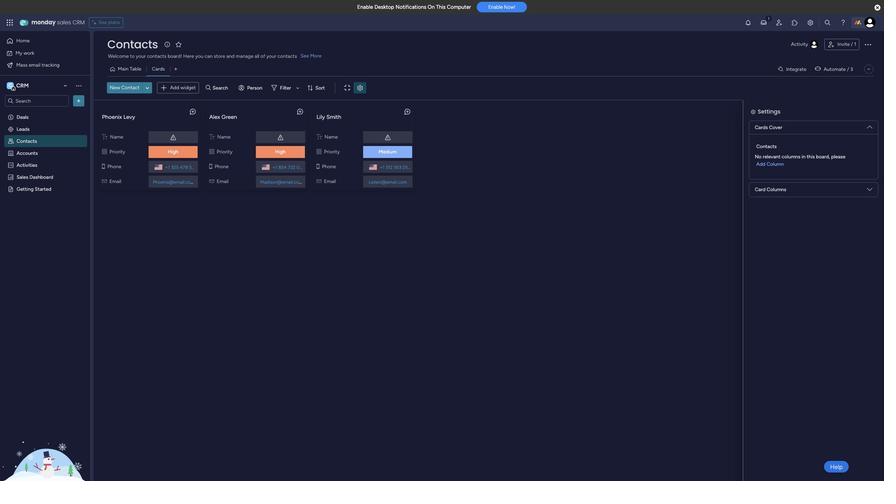 Task type: locate. For each thing, give the bounding box(es) containing it.
0 vertical spatial add
[[170, 85, 179, 91]]

+1 312 563 2541
[[380, 164, 413, 170]]

1 v2 email column image from the left
[[102, 178, 107, 184]]

main content containing settings
[[94, 100, 884, 481]]

plans
[[108, 19, 120, 25]]

arrow down image
[[294, 84, 302, 92]]

search everything image
[[824, 19, 831, 26]]

0 vertical spatial cards cover
[[755, 124, 782, 130]]

0 horizontal spatial v2 email column image
[[102, 178, 107, 184]]

see more link
[[300, 53, 322, 60]]

email
[[109, 178, 121, 184], [217, 178, 229, 184], [324, 178, 336, 184]]

0 horizontal spatial priority
[[109, 149, 125, 155]]

3 name from the left
[[325, 134, 338, 140]]

1 name from the left
[[110, 134, 123, 140]]

2 v2 email column image from the left
[[317, 178, 321, 184]]

high up 325
[[168, 149, 178, 155]]

help image
[[840, 19, 847, 26]]

0 horizontal spatial crm
[[16, 82, 29, 89]]

email
[[29, 62, 40, 68]]

1 vertical spatial cards cover
[[755, 140, 782, 146]]

high for phoenix levy
[[168, 149, 178, 155]]

1 dapulse text column image from the left
[[102, 134, 107, 140]]

0 vertical spatial see
[[98, 19, 107, 25]]

0 vertical spatial cards
[[152, 66, 165, 72]]

1 high from the left
[[168, 149, 178, 155]]

1 horizontal spatial v2 email column image
[[317, 178, 321, 184]]

leads
[[17, 126, 30, 132]]

enable now! button
[[477, 2, 527, 12]]

getting started
[[17, 186, 51, 192]]

2 high from the left
[[275, 149, 286, 155]]

contacts group
[[755, 143, 872, 168], [755, 158, 872, 183]]

3 dapulse text column image from the left
[[317, 134, 322, 140]]

1 horizontal spatial name
[[217, 134, 230, 140]]

+1 312 563 2541 link
[[377, 163, 413, 172]]

phoenix levy
[[102, 113, 135, 120]]

christina overa image
[[864, 17, 876, 28]]

name down alex green
[[217, 134, 230, 140]]

please
[[831, 154, 845, 160], [831, 169, 845, 175]]

name for green
[[217, 134, 230, 140]]

your right to on the left top of the page
[[136, 53, 146, 59]]

1 vertical spatial crm
[[16, 82, 29, 89]]

activities
[[17, 162, 37, 168]]

+1 325 478 5698 link
[[162, 163, 200, 172]]

column for top "contacts" "heading"
[[767, 161, 784, 167]]

sales dashboard
[[17, 174, 53, 180]]

312
[[386, 164, 393, 170]]

v2 mobile phone image down v2 status outline image
[[102, 164, 105, 170]]

325
[[171, 164, 179, 170]]

notifications
[[395, 4, 426, 10]]

list box containing deals
[[0, 110, 90, 290]]

board!
[[168, 53, 182, 59]]

v2 email column image
[[102, 178, 107, 184], [317, 178, 321, 184]]

0 horizontal spatial contacts
[[147, 53, 166, 59]]

0 vertical spatial board,
[[816, 154, 830, 160]]

priority down alex green
[[217, 149, 232, 155]]

1 v2 mobile phone image from the left
[[102, 164, 105, 170]]

see left more
[[300, 53, 309, 59]]

see inside the welcome to your contacts board! here you can store and manage all of your contacts see more
[[300, 53, 309, 59]]

phone for alex
[[215, 164, 229, 170]]

0 vertical spatial relevant
[[763, 154, 781, 160]]

1 vertical spatial options image
[[75, 97, 82, 104]]

alex green
[[209, 113, 237, 120]]

0 vertical spatial columns
[[782, 154, 800, 160]]

activity
[[791, 41, 808, 47]]

2 contacts from the left
[[277, 53, 297, 59]]

priority for smith
[[324, 149, 340, 155]]

high
[[168, 149, 178, 155], [275, 149, 286, 155]]

can
[[205, 53, 213, 59]]

0 vertical spatial no
[[755, 154, 762, 160]]

/
[[851, 41, 853, 47], [847, 66, 849, 72]]

phoenix@email.com link
[[151, 179, 196, 185]]

1 v2 status outline image from the left
[[209, 149, 214, 155]]

new contact
[[110, 85, 139, 91]]

1 vertical spatial settings
[[757, 118, 780, 127]]

1 horizontal spatial /
[[851, 41, 853, 47]]

0 vertical spatial please
[[831, 154, 845, 160]]

dapulse dropdown down arrow image
[[867, 122, 872, 130], [867, 187, 872, 195]]

2 vertical spatial add
[[756, 176, 765, 182]]

/ for 1
[[851, 41, 853, 47]]

2 dapulse text column image from the left
[[209, 134, 215, 140]]

2 horizontal spatial v2 mobile phone image
[[317, 164, 319, 170]]

priority down smith
[[324, 149, 340, 155]]

+1
[[165, 164, 170, 170], [272, 164, 277, 170], [380, 164, 384, 170]]

main content
[[94, 100, 884, 481]]

2 v2 status outline image from the left
[[317, 149, 322, 155]]

1 your from the left
[[136, 53, 146, 59]]

3 v2 mobile phone image from the left
[[317, 164, 319, 170]]

automate
[[824, 66, 846, 72]]

list box
[[0, 110, 90, 290]]

select product image
[[6, 19, 13, 26]]

2 dapulse dropdown down arrow image from the top
[[867, 187, 872, 195]]

2 v2 mobile phone image from the left
[[209, 164, 212, 170]]

option
[[0, 111, 90, 112]]

options image
[[864, 40, 872, 49], [75, 97, 82, 104]]

contacts left see more 'link'
[[277, 53, 297, 59]]

madison@email.com
[[260, 179, 303, 185]]

1 vertical spatial columns
[[781, 169, 800, 175]]

crm inside workspace selection element
[[16, 82, 29, 89]]

your right of
[[266, 53, 276, 59]]

enable inside button
[[488, 4, 503, 10]]

lottie animation element
[[0, 410, 90, 481]]

2 horizontal spatial +1
[[380, 164, 384, 170]]

phone
[[107, 164, 121, 170], [215, 164, 229, 170], [322, 164, 336, 170]]

1 dapulse dropdown down arrow image from the top
[[867, 122, 872, 130]]

contacts
[[107, 36, 158, 52], [17, 138, 37, 144], [756, 143, 777, 149], [756, 159, 776, 165]]

home button
[[4, 35, 76, 47]]

0 horizontal spatial name
[[110, 134, 123, 140]]

settings
[[758, 107, 781, 116], [757, 118, 780, 127]]

v2 status outline image down lily
[[317, 149, 322, 155]]

column
[[767, 161, 784, 167], [766, 176, 783, 182]]

priority right v2 status outline image
[[109, 149, 125, 155]]

main table
[[118, 66, 141, 72]]

activity button
[[788, 39, 822, 50]]

name down phoenix levy
[[110, 134, 123, 140]]

0 vertical spatial no relevant columns in this board, please add column
[[755, 154, 845, 167]]

1 horizontal spatial high
[[275, 149, 286, 155]]

2 horizontal spatial name
[[325, 134, 338, 140]]

3 email from the left
[[324, 178, 336, 184]]

1 horizontal spatial priority
[[217, 149, 232, 155]]

dapulse text column image down alex
[[209, 134, 215, 140]]

phoenix@email.com
[[153, 179, 194, 185]]

add to favorites image
[[175, 41, 182, 48]]

1 vertical spatial cover
[[769, 140, 782, 146]]

1 horizontal spatial v2 status outline image
[[317, 149, 322, 155]]

columns
[[782, 154, 800, 160], [781, 169, 800, 175]]

options image down workspace options image
[[75, 97, 82, 104]]

3 priority from the left
[[324, 149, 340, 155]]

contacts up cards button
[[147, 53, 166, 59]]

enable for enable desktop notifications on this computer
[[357, 4, 373, 10]]

on
[[428, 4, 435, 10]]

leilani@email.com
[[369, 179, 407, 185]]

enable desktop notifications on this computer
[[357, 4, 471, 10]]

email for alex
[[217, 178, 229, 184]]

1 vertical spatial please
[[831, 169, 845, 175]]

1 phone from the left
[[107, 164, 121, 170]]

2 horizontal spatial email
[[324, 178, 336, 184]]

1 vertical spatial column
[[766, 176, 783, 182]]

0 horizontal spatial /
[[847, 66, 849, 72]]

/ left 1
[[851, 41, 853, 47]]

sort button
[[304, 82, 329, 94]]

0 horizontal spatial email
[[109, 178, 121, 184]]

apps image
[[791, 19, 798, 26]]

workspace selection element
[[7, 82, 30, 91]]

1 email from the left
[[109, 178, 121, 184]]

green
[[221, 113, 237, 120]]

2 horizontal spatial phone
[[322, 164, 336, 170]]

0 horizontal spatial v2 mobile phone image
[[102, 164, 105, 170]]

options image right 1
[[864, 40, 872, 49]]

phone for phoenix
[[107, 164, 121, 170]]

0 vertical spatial crm
[[73, 18, 85, 26]]

+1 left 325
[[165, 164, 170, 170]]

c
[[8, 83, 12, 89]]

relevant
[[763, 154, 781, 160], [762, 169, 780, 175]]

board,
[[816, 154, 830, 160], [816, 169, 830, 175]]

1 horizontal spatial enable
[[488, 4, 503, 10]]

1 +1 from the left
[[165, 164, 170, 170]]

main table button
[[107, 64, 147, 75]]

contacts inside list box
[[17, 138, 37, 144]]

+1 left 854
[[272, 164, 277, 170]]

enable
[[357, 4, 373, 10], [488, 4, 503, 10]]

+1 left 312
[[380, 164, 384, 170]]

1 horizontal spatial your
[[266, 53, 276, 59]]

2 horizontal spatial dapulse text column image
[[317, 134, 322, 140]]

my work button
[[4, 47, 76, 59]]

0 horizontal spatial high
[[168, 149, 178, 155]]

Search in workspace field
[[15, 97, 59, 105]]

1 horizontal spatial v2 mobile phone image
[[209, 164, 212, 170]]

v2 status outline image for lily smith
[[317, 149, 322, 155]]

0 horizontal spatial phone
[[107, 164, 121, 170]]

lottie animation image
[[0, 410, 90, 481]]

1 horizontal spatial contacts
[[277, 53, 297, 59]]

1 horizontal spatial phone
[[215, 164, 229, 170]]

2 phone from the left
[[215, 164, 229, 170]]

contacts
[[147, 53, 166, 59], [277, 53, 297, 59]]

2 +1 from the left
[[272, 164, 277, 170]]

add widget
[[170, 85, 196, 91]]

/ left the 3
[[847, 66, 849, 72]]

3 +1 from the left
[[380, 164, 384, 170]]

2 email from the left
[[217, 178, 229, 184]]

cards cover
[[755, 124, 782, 130], [755, 140, 782, 146]]

contacts heading
[[756, 143, 777, 150], [756, 158, 776, 165]]

2 name from the left
[[217, 134, 230, 140]]

1 vertical spatial no relevant columns in this board, please add column
[[755, 169, 845, 182]]

v2 status outline image for alex green
[[209, 149, 214, 155]]

v2 status outline image up v2 email column icon
[[209, 149, 214, 155]]

person
[[247, 85, 262, 91]]

1 horizontal spatial dapulse text column image
[[209, 134, 215, 140]]

see plans button
[[89, 17, 123, 28]]

settings for bottommost "contacts" "heading"
[[757, 118, 780, 127]]

column for bottommost "contacts" "heading"
[[766, 176, 783, 182]]

v2 mobile phone image up v2 email column icon
[[209, 164, 212, 170]]

dapulse text column image for lily smith
[[317, 134, 322, 140]]

cover
[[769, 124, 782, 130], [769, 140, 782, 146]]

dapulse text column image
[[102, 134, 107, 140], [209, 134, 215, 140], [317, 134, 322, 140]]

v2 mobile phone image
[[102, 164, 105, 170], [209, 164, 212, 170], [317, 164, 319, 170]]

0 horizontal spatial v2 status outline image
[[209, 149, 214, 155]]

3 phone from the left
[[322, 164, 336, 170]]

enable left now!
[[488, 4, 503, 10]]

crm right 'sales'
[[73, 18, 85, 26]]

dashboard
[[29, 174, 53, 180]]

1 vertical spatial relevant
[[762, 169, 780, 175]]

1 horizontal spatial see
[[300, 53, 309, 59]]

help button
[[824, 461, 849, 473]]

0 horizontal spatial options image
[[75, 97, 82, 104]]

1 vertical spatial see
[[300, 53, 309, 59]]

see
[[98, 19, 107, 25], [300, 53, 309, 59]]

1 horizontal spatial options image
[[864, 40, 872, 49]]

notifications image
[[745, 19, 752, 26]]

v2 mobile phone image for alex green
[[209, 164, 212, 170]]

medium
[[379, 149, 397, 155]]

1 horizontal spatial email
[[217, 178, 229, 184]]

+1 854 722 0499
[[272, 164, 307, 170]]

monday
[[31, 18, 56, 26]]

in
[[802, 154, 806, 160], [801, 169, 805, 175]]

+1 inside 'link'
[[165, 164, 170, 170]]

crm
[[73, 18, 85, 26], [16, 82, 29, 89]]

v2 status outline image
[[209, 149, 214, 155], [317, 149, 322, 155]]

+1 for green
[[272, 164, 277, 170]]

see plans
[[98, 19, 120, 25]]

invite members image
[[776, 19, 783, 26]]

see left plans
[[98, 19, 107, 25]]

0 horizontal spatial enable
[[357, 4, 373, 10]]

mass email tracking
[[16, 62, 60, 68]]

cards
[[152, 66, 165, 72], [755, 124, 768, 130], [755, 140, 767, 146]]

0 vertical spatial settings
[[758, 107, 781, 116]]

1 vertical spatial contacts heading
[[756, 158, 776, 165]]

0 horizontal spatial your
[[136, 53, 146, 59]]

public dashboard image
[[7, 174, 14, 180]]

2 priority from the left
[[217, 149, 232, 155]]

dapulse text column image up v2 status outline image
[[102, 134, 107, 140]]

enable left desktop
[[357, 4, 373, 10]]

v2 email column image for phoenix levy
[[102, 178, 107, 184]]

dapulse text column image down lily
[[317, 134, 322, 140]]

v2 mobile phone image right 0499
[[317, 164, 319, 170]]

2541
[[403, 164, 413, 170]]

0 vertical spatial /
[[851, 41, 853, 47]]

1 vertical spatial cards
[[755, 124, 768, 130]]

computer
[[447, 4, 471, 10]]

crm right workspace image
[[16, 82, 29, 89]]

my work
[[16, 50, 34, 56]]

invite
[[837, 41, 850, 47]]

add
[[170, 85, 179, 91], [756, 161, 765, 167], [756, 176, 765, 182]]

2 horizontal spatial priority
[[324, 149, 340, 155]]

name down the lily smith
[[325, 134, 338, 140]]

table
[[130, 66, 141, 72]]

columns for bottommost "contacts" "heading"
[[781, 169, 800, 175]]

1 vertical spatial board,
[[816, 169, 830, 175]]

this
[[807, 154, 815, 160], [806, 169, 814, 175]]

1 vertical spatial /
[[847, 66, 849, 72]]

0 vertical spatial dapulse dropdown down arrow image
[[867, 122, 872, 130]]

1 priority from the left
[[109, 149, 125, 155]]

0 vertical spatial column
[[767, 161, 784, 167]]

/ inside button
[[851, 41, 853, 47]]

1 horizontal spatial +1
[[272, 164, 277, 170]]

high up 854
[[275, 149, 286, 155]]

getting
[[17, 186, 34, 192]]

0 horizontal spatial +1
[[165, 164, 170, 170]]

1 vertical spatial dapulse dropdown down arrow image
[[867, 187, 872, 195]]

0 horizontal spatial see
[[98, 19, 107, 25]]

0 horizontal spatial dapulse text column image
[[102, 134, 107, 140]]

row group
[[96, 103, 740, 196]]

sales
[[17, 174, 28, 180]]



Task type: vqa. For each thing, say whether or not it's contained in the screenshot.


Task type: describe. For each thing, give the bounding box(es) containing it.
3
[[850, 66, 853, 72]]

emails settings image
[[807, 19, 814, 26]]

add widget button
[[157, 82, 199, 94]]

no relevant columns in this board, please add column for bottommost "contacts" "heading"
[[755, 169, 845, 182]]

0499
[[296, 164, 307, 170]]

you
[[195, 53, 203, 59]]

1 vertical spatial in
[[801, 169, 805, 175]]

store
[[214, 53, 225, 59]]

1 horizontal spatial crm
[[73, 18, 85, 26]]

columns for top "contacts" "heading"
[[782, 154, 800, 160]]

1 vertical spatial no
[[755, 169, 761, 175]]

filter
[[280, 85, 291, 91]]

public board image
[[7, 186, 14, 192]]

high for alex green
[[275, 149, 286, 155]]

Contacts field
[[106, 36, 160, 52]]

workspace image
[[7, 82, 14, 90]]

started
[[35, 186, 51, 192]]

madison@email.com link
[[259, 179, 304, 185]]

board, for top "contacts" "heading"
[[816, 154, 830, 160]]

no relevant columns in this board, please add column for top "contacts" "heading"
[[755, 154, 845, 167]]

of
[[260, 53, 265, 59]]

2 vertical spatial cards
[[755, 140, 767, 146]]

angle down image
[[146, 85, 149, 91]]

+1 325 478 5698
[[165, 164, 200, 170]]

854
[[278, 164, 287, 170]]

please for top "contacts" "heading"
[[831, 154, 845, 160]]

collapse board header image
[[866, 66, 872, 72]]

and
[[226, 53, 235, 59]]

manage
[[236, 53, 253, 59]]

inbox image
[[760, 19, 767, 26]]

help
[[830, 464, 843, 471]]

1
[[854, 41, 856, 47]]

integrate
[[786, 66, 806, 72]]

card
[[755, 187, 766, 193]]

person button
[[236, 82, 267, 94]]

enable for enable now!
[[488, 4, 503, 10]]

welcome
[[108, 53, 129, 59]]

new
[[110, 85, 120, 91]]

mass
[[16, 62, 28, 68]]

sales
[[57, 18, 71, 26]]

v2 email column image
[[209, 178, 214, 184]]

relevant for bottommost "contacts" "heading"
[[762, 169, 780, 175]]

2 your from the left
[[266, 53, 276, 59]]

autopilot image
[[815, 64, 821, 73]]

email for phoenix
[[109, 178, 121, 184]]

sort
[[315, 85, 325, 91]]

my
[[16, 50, 22, 56]]

dapulse integrations image
[[778, 67, 783, 72]]

card columns
[[755, 187, 786, 193]]

widget
[[180, 85, 196, 91]]

dapulse dropdown down arrow image for cards cover
[[867, 122, 872, 130]]

1 contacts from the left
[[147, 53, 166, 59]]

5698
[[189, 164, 200, 170]]

0 vertical spatial contacts heading
[[756, 143, 777, 150]]

alex
[[209, 113, 220, 120]]

priority for green
[[217, 149, 232, 155]]

enable now!
[[488, 4, 515, 10]]

filter button
[[269, 82, 302, 94]]

0 vertical spatial cover
[[769, 124, 782, 130]]

invite / 1
[[837, 41, 856, 47]]

desktop
[[374, 4, 394, 10]]

main
[[118, 66, 128, 72]]

automate / 3
[[824, 66, 853, 72]]

all
[[255, 53, 259, 59]]

v2 status outline image
[[102, 149, 107, 155]]

0 vertical spatial this
[[807, 154, 815, 160]]

1 image
[[765, 14, 772, 22]]

new contact button
[[107, 82, 142, 94]]

please for bottommost "contacts" "heading"
[[831, 169, 845, 175]]

invite / 1 button
[[824, 39, 859, 50]]

see inside button
[[98, 19, 107, 25]]

workspace options image
[[75, 82, 82, 89]]

Search field
[[211, 83, 232, 93]]

tracking
[[42, 62, 60, 68]]

columns
[[767, 187, 786, 193]]

name for smith
[[325, 134, 338, 140]]

+1 for levy
[[165, 164, 170, 170]]

mass email tracking button
[[4, 59, 76, 71]]

v2 email column image for lily smith
[[317, 178, 321, 184]]

+1 for smith
[[380, 164, 384, 170]]

this
[[436, 4, 446, 10]]

welcome to your contacts board! here you can store and manage all of your contacts see more
[[108, 53, 322, 59]]

here
[[183, 53, 194, 59]]

/ for 3
[[847, 66, 849, 72]]

+1 854 722 0499 link
[[270, 163, 307, 172]]

add inside popup button
[[170, 85, 179, 91]]

v2 mobile phone image for lily smith
[[317, 164, 319, 170]]

v2 mobile phone image for phoenix levy
[[102, 164, 105, 170]]

lily smith
[[317, 113, 341, 120]]

dapulse text column image for alex green
[[209, 134, 215, 140]]

1 vertical spatial this
[[806, 169, 814, 175]]

email for lily
[[324, 178, 336, 184]]

priority for levy
[[109, 149, 125, 155]]

relevant for top "contacts" "heading"
[[763, 154, 781, 160]]

deals
[[17, 114, 29, 120]]

levy
[[123, 113, 135, 120]]

478
[[180, 164, 188, 170]]

563
[[394, 164, 401, 170]]

board, for bottommost "contacts" "heading"
[[816, 169, 830, 175]]

row group containing phoenix levy
[[96, 103, 740, 196]]

1 vertical spatial add
[[756, 161, 765, 167]]

name for levy
[[110, 134, 123, 140]]

dapulse text column image for phoenix levy
[[102, 134, 107, 140]]

0 vertical spatial in
[[802, 154, 806, 160]]

phoenix
[[102, 113, 122, 120]]

lily
[[317, 113, 325, 120]]

monday sales crm
[[31, 18, 85, 26]]

dapulse dropdown down arrow image for card columns
[[867, 187, 872, 195]]

show board description image
[[163, 41, 171, 48]]

contact
[[121, 85, 139, 91]]

to
[[130, 53, 135, 59]]

smith
[[326, 113, 341, 120]]

more
[[310, 53, 322, 59]]

accounts
[[17, 150, 38, 156]]

0 vertical spatial options image
[[864, 40, 872, 49]]

cards inside button
[[152, 66, 165, 72]]

dapulse close image
[[875, 4, 881, 11]]

722
[[288, 164, 295, 170]]

settings for top "contacts" "heading"
[[758, 107, 781, 116]]

phone for lily
[[322, 164, 336, 170]]

add view image
[[174, 67, 177, 72]]

work
[[24, 50, 34, 56]]

v2 search image
[[206, 84, 211, 92]]



